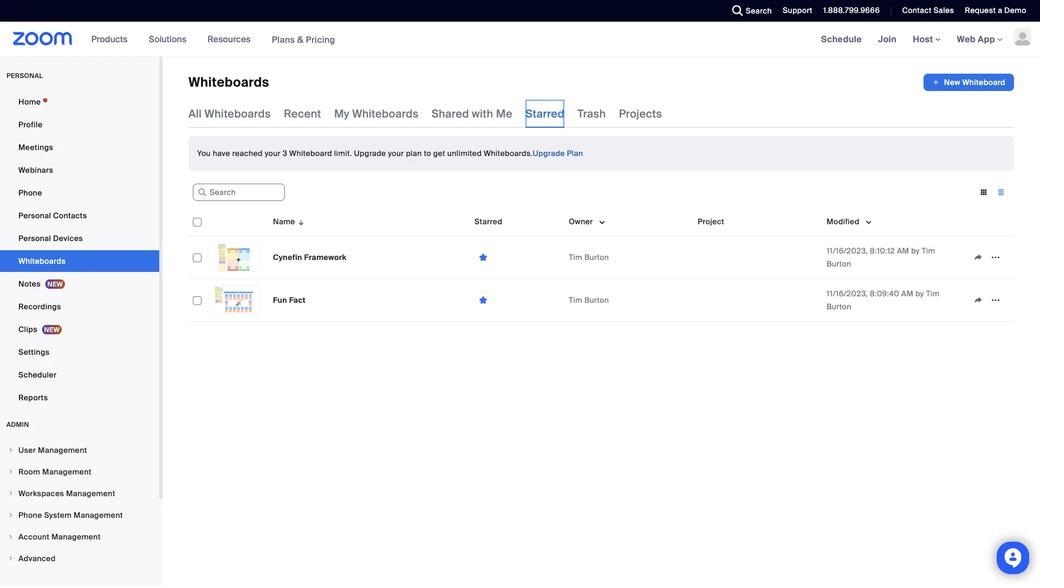 Task type: locate. For each thing, give the bounding box(es) containing it.
am right 8:09:40
[[902, 289, 914, 299]]

1 phone from the top
[[18, 188, 42, 198]]

2 11/16/2023, from the top
[[827, 289, 868, 299]]

list mode, selected image
[[993, 187, 1010, 197]]

right image left system
[[8, 512, 14, 519]]

whiteboards inside whiteboards 'link'
[[18, 256, 66, 266]]

personal contacts
[[18, 210, 87, 221]]

0 vertical spatial am
[[897, 246, 909, 256]]

add image
[[932, 77, 940, 88]]

11/16/2023,
[[827, 246, 868, 256], [827, 289, 868, 299]]

project
[[698, 216, 724, 226]]

solutions
[[149, 33, 186, 45]]

phone down 'webinars'
[[18, 188, 42, 198]]

right image left 'workspaces'
[[8, 490, 14, 497]]

personal inside 'link'
[[18, 233, 51, 243]]

1 right image from the top
[[8, 469, 14, 475]]

thumbnail of cynefin framework image
[[209, 243, 260, 271]]

whiteboard
[[963, 77, 1006, 87], [289, 148, 332, 158]]

tim burton
[[569, 252, 609, 262], [569, 295, 609, 305]]

am inside 11/16/2023, 8:10:12 am by tim burton
[[897, 246, 909, 256]]

phone for phone
[[18, 188, 42, 198]]

click to unstar the whiteboard cynefin framework image
[[475, 252, 492, 263]]

1 vertical spatial right image
[[8, 490, 14, 497]]

starred up click to unstar the whiteboard cynefin framework icon
[[475, 216, 502, 226]]

11/16/2023, down modified
[[827, 246, 868, 256]]

2 personal from the top
[[18, 233, 51, 243]]

0 vertical spatial personal
[[18, 210, 51, 221]]

0 vertical spatial phone
[[18, 188, 42, 198]]

cynefin
[[273, 252, 302, 262]]

right image for room
[[8, 469, 14, 475]]

whiteboards down personal devices
[[18, 256, 66, 266]]

2 right image from the top
[[8, 490, 14, 497]]

host button
[[913, 33, 941, 45]]

&
[[297, 34, 304, 45]]

phone inside phone system management menu item
[[18, 510, 42, 520]]

upgrade left "plan"
[[533, 148, 565, 158]]

1.888.799.9666 button up schedule link
[[823, 5, 880, 15]]

1 share image from the top
[[970, 252, 987, 262]]

advanced menu item
[[0, 548, 159, 569]]

1 personal from the top
[[18, 210, 51, 221]]

profile picture image
[[1014, 28, 1032, 46]]

plans & pricing link
[[272, 34, 335, 45], [272, 34, 335, 45]]

1 vertical spatial personal
[[18, 233, 51, 243]]

personal down personal contacts
[[18, 233, 51, 243]]

1 horizontal spatial upgrade
[[533, 148, 565, 158]]

management down the room management 'menu item' in the bottom of the page
[[66, 488, 115, 498]]

modified
[[827, 216, 860, 226]]

starred
[[526, 107, 565, 121], [475, 216, 502, 226]]

by right 8:10:12
[[911, 246, 920, 256]]

management inside phone system management menu item
[[74, 510, 123, 520]]

right image inside phone system management menu item
[[8, 512, 14, 519]]

banner containing products
[[0, 22, 1040, 57]]

right image left advanced
[[8, 555, 14, 562]]

web app
[[957, 33, 995, 45]]

0 horizontal spatial your
[[265, 148, 281, 158]]

settings
[[18, 347, 50, 357]]

2 phone from the top
[[18, 510, 42, 520]]

1 horizontal spatial your
[[388, 148, 404, 158]]

management inside user management menu item
[[38, 445, 87, 455]]

with
[[472, 107, 493, 121]]

reports link
[[0, 387, 159, 409]]

right image inside account management menu item
[[8, 534, 14, 540]]

whiteboards.
[[484, 148, 533, 158]]

1 upgrade from the left
[[354, 148, 386, 158]]

right image left room
[[8, 469, 14, 475]]

management inside the room management 'menu item'
[[42, 467, 91, 477]]

1 cell from the top
[[694, 236, 822, 279]]

user management menu item
[[0, 440, 159, 461]]

join
[[878, 33, 897, 45]]

meetings
[[18, 142, 53, 152]]

1 tim burton from the top
[[569, 252, 609, 262]]

support link
[[775, 0, 815, 22], [783, 5, 813, 15]]

all
[[189, 107, 202, 121]]

profile
[[18, 119, 43, 129]]

management for user management
[[38, 445, 87, 455]]

1 vertical spatial am
[[902, 289, 914, 299]]

tim inside 11/16/2023, 8:09:40 am by tim burton
[[926, 289, 940, 299]]

personal contacts link
[[0, 205, 159, 226]]

1 vertical spatial starred
[[475, 216, 502, 226]]

0 vertical spatial starred
[[526, 107, 565, 121]]

3
[[283, 148, 287, 158]]

application containing name
[[189, 208, 1014, 322]]

whiteboards up all whiteboards
[[189, 74, 269, 91]]

1.888.799.9666 button up schedule
[[815, 0, 883, 22]]

starred right the me
[[526, 107, 565, 121]]

3 right image from the top
[[8, 534, 14, 540]]

2 cell from the top
[[694, 279, 822, 322]]

personal devices
[[18, 233, 83, 243]]

0 vertical spatial tim burton
[[569, 252, 609, 262]]

am right 8:10:12
[[897, 246, 909, 256]]

support
[[783, 5, 813, 15]]

workspaces
[[18, 488, 64, 498]]

personal
[[18, 210, 51, 221], [18, 233, 51, 243]]

am for 8:09:40
[[902, 289, 914, 299]]

framework
[[304, 252, 347, 262]]

your left plan
[[388, 148, 404, 158]]

management up room management
[[38, 445, 87, 455]]

share image
[[970, 252, 987, 262], [970, 295, 987, 305]]

right image left the user
[[8, 447, 14, 453]]

admin menu menu
[[0, 440, 159, 570]]

whiteboard right 3
[[289, 148, 332, 158]]

personal for personal devices
[[18, 233, 51, 243]]

11/16/2023, inside 11/16/2023, 8:10:12 am by tim burton
[[827, 246, 868, 256]]

webinars
[[18, 165, 53, 175]]

phone for phone system management
[[18, 510, 42, 520]]

projects
[[619, 107, 662, 121]]

by inside 11/16/2023, 8:10:12 am by tim burton
[[911, 246, 920, 256]]

your left 3
[[265, 148, 281, 158]]

0 horizontal spatial whiteboard
[[289, 148, 332, 158]]

11/16/2023, inside 11/16/2023, 8:09:40 am by tim burton
[[827, 289, 868, 299]]

2 upgrade from the left
[[533, 148, 565, 158]]

personal up personal devices
[[18, 210, 51, 221]]

right image
[[8, 469, 14, 475], [8, 512, 14, 519], [8, 534, 14, 540], [8, 555, 14, 562]]

0 vertical spatial whiteboard
[[963, 77, 1006, 87]]

shared with me
[[432, 107, 513, 121]]

clips
[[18, 324, 37, 334]]

application
[[189, 208, 1014, 322], [970, 249, 1010, 265], [970, 292, 1010, 308]]

limit.
[[334, 148, 352, 158]]

cell for 11/16/2023, 8:10:12 am by tim burton
[[694, 236, 822, 279]]

banner
[[0, 22, 1040, 57]]

tim burton for 11/16/2023, 8:09:40 am by tim burton
[[569, 295, 609, 305]]

request a demo link
[[957, 0, 1040, 22], [965, 5, 1027, 15]]

user management
[[18, 445, 87, 455]]

0 horizontal spatial upgrade
[[354, 148, 386, 158]]

management up workspaces management
[[42, 467, 91, 477]]

my whiteboards
[[334, 107, 419, 121]]

cell
[[694, 236, 822, 279], [694, 279, 822, 322]]

1 11/16/2023, from the top
[[827, 246, 868, 256]]

0 vertical spatial right image
[[8, 447, 14, 453]]

am inside 11/16/2023, 8:09:40 am by tim burton
[[902, 289, 914, 299]]

new
[[944, 77, 961, 87]]

1 vertical spatial 11/16/2023,
[[827, 289, 868, 299]]

my
[[334, 107, 350, 121]]

11/16/2023, for 11/16/2023, 8:09:40 am by tim burton
[[827, 289, 868, 299]]

0 vertical spatial 11/16/2023,
[[827, 246, 868, 256]]

right image inside the room management 'menu item'
[[8, 469, 14, 475]]

by for 11/16/2023, 8:09:40 am by tim burton
[[916, 289, 924, 299]]

application for 11/16/2023, 8:09:40 am by tim burton
[[970, 292, 1010, 308]]

upgrade plan button
[[533, 145, 583, 162]]

scheduler link
[[0, 364, 159, 386]]

right image for user management
[[8, 447, 14, 453]]

2 share image from the top
[[970, 295, 987, 305]]

scheduler
[[18, 370, 57, 380]]

am
[[897, 246, 909, 256], [902, 289, 914, 299]]

1 vertical spatial share image
[[970, 295, 987, 305]]

web app button
[[957, 33, 1003, 45]]

right image left the account
[[8, 534, 14, 540]]

1 horizontal spatial whiteboard
[[963, 77, 1006, 87]]

meetings navigation
[[813, 22, 1040, 57]]

home
[[18, 97, 41, 107]]

4 right image from the top
[[8, 555, 14, 562]]

host
[[913, 33, 935, 45]]

0 vertical spatial share image
[[970, 252, 987, 262]]

phone up the account
[[18, 510, 42, 520]]

webinars link
[[0, 159, 159, 181]]

burton inside 11/16/2023, 8:09:40 am by tim burton
[[827, 302, 852, 312]]

management down phone system management menu item
[[51, 532, 101, 542]]

11/16/2023, for 11/16/2023, 8:10:12 am by tim burton
[[827, 246, 868, 256]]

1 horizontal spatial starred
[[526, 107, 565, 121]]

by right 8:09:40
[[916, 289, 924, 299]]

2 tim burton from the top
[[569, 295, 609, 305]]

by
[[911, 246, 920, 256], [916, 289, 924, 299]]

11/16/2023, left 8:09:40
[[827, 289, 868, 299]]

cell for 11/16/2023, 8:09:40 am by tim burton
[[694, 279, 822, 322]]

right image inside workspaces management menu item
[[8, 490, 14, 497]]

resources
[[208, 33, 251, 45]]

1 vertical spatial tim burton
[[569, 295, 609, 305]]

share image down more options for cynefin framework icon
[[970, 295, 987, 305]]

whiteboard inside button
[[963, 77, 1006, 87]]

0 vertical spatial by
[[911, 246, 920, 256]]

management inside account management menu item
[[51, 532, 101, 542]]

contact sales link
[[894, 0, 957, 22], [902, 5, 954, 15]]

management for room management
[[42, 467, 91, 477]]

right image inside user management menu item
[[8, 447, 14, 453]]

2 right image from the top
[[8, 512, 14, 519]]

clips link
[[0, 319, 159, 340]]

phone inside phone link
[[18, 188, 42, 198]]

whiteboards up you have reached your 3 whiteboard limit. upgrade your plan to get unlimited whiteboards. upgrade plan
[[352, 107, 419, 121]]

right image
[[8, 447, 14, 453], [8, 490, 14, 497]]

name
[[273, 216, 295, 226]]

grid mode, not selected image
[[975, 187, 993, 197]]

right image for workspaces management
[[8, 490, 14, 497]]

whiteboards up reached
[[205, 107, 271, 121]]

share image up more options for fun fact image
[[970, 252, 987, 262]]

profile link
[[0, 114, 159, 135]]

management inside workspaces management menu item
[[66, 488, 115, 498]]

1 vertical spatial by
[[916, 289, 924, 299]]

whiteboards application
[[189, 74, 1014, 91]]

by inside 11/16/2023, 8:09:40 am by tim burton
[[916, 289, 924, 299]]

workspaces management menu item
[[0, 483, 159, 504]]

management down workspaces management menu item
[[74, 510, 123, 520]]

upgrade right limit.
[[354, 148, 386, 158]]

whiteboard right new
[[963, 77, 1006, 87]]

1 vertical spatial phone
[[18, 510, 42, 520]]

workspaces management
[[18, 488, 115, 498]]

reports
[[18, 393, 48, 403]]

tim
[[922, 246, 935, 256], [569, 252, 582, 262], [926, 289, 940, 299], [569, 295, 582, 305]]

zoom logo image
[[13, 32, 72, 46]]

1 right image from the top
[[8, 447, 14, 453]]

schedule
[[821, 33, 862, 45]]



Task type: describe. For each thing, give the bounding box(es) containing it.
app
[[978, 33, 995, 45]]

right image inside advanced menu item
[[8, 555, 14, 562]]

meetings link
[[0, 137, 159, 158]]

get
[[433, 148, 445, 158]]

recent
[[284, 107, 321, 121]]

11/16/2023, 8:10:12 am by tim burton
[[827, 246, 935, 269]]

home link
[[0, 91, 159, 113]]

demo
[[1005, 5, 1027, 15]]

you
[[197, 148, 211, 158]]

by for 11/16/2023, 8:10:12 am by tim burton
[[911, 246, 920, 256]]

you have reached your 3 whiteboard limit. upgrade your plan to get unlimited whiteboards. upgrade plan
[[197, 148, 583, 158]]

room
[[18, 467, 40, 477]]

plans
[[272, 34, 295, 45]]

personal for personal contacts
[[18, 210, 51, 221]]

whiteboards link
[[0, 250, 159, 272]]

plan
[[567, 148, 583, 158]]

to
[[424, 148, 431, 158]]

system
[[44, 510, 72, 520]]

search button
[[724, 0, 775, 22]]

phone system management
[[18, 510, 123, 520]]

arrow down image
[[295, 215, 305, 228]]

contacts
[[53, 210, 87, 221]]

starred inside "tabs of all whiteboard page" tab list
[[526, 107, 565, 121]]

plans & pricing
[[272, 34, 335, 45]]

phone system management menu item
[[0, 505, 159, 526]]

room management menu item
[[0, 462, 159, 482]]

account
[[18, 532, 49, 542]]

product information navigation
[[83, 22, 343, 57]]

1 vertical spatial whiteboard
[[289, 148, 332, 158]]

more options for cynefin framework image
[[987, 252, 1005, 262]]

contact
[[902, 5, 932, 15]]

request a demo
[[965, 5, 1027, 15]]

products button
[[91, 22, 132, 56]]

request
[[965, 5, 996, 15]]

personal
[[7, 72, 43, 80]]

tim burton for 11/16/2023, 8:10:12 am by tim burton
[[569, 252, 609, 262]]

notes link
[[0, 273, 159, 295]]

sales
[[934, 5, 954, 15]]

join link
[[870, 22, 905, 56]]

Search text field
[[193, 184, 285, 201]]

0 horizontal spatial starred
[[475, 216, 502, 226]]

schedule link
[[813, 22, 870, 56]]

contact sales
[[902, 5, 954, 15]]

plan
[[406, 148, 422, 158]]

burton inside 11/16/2023, 8:10:12 am by tim burton
[[827, 259, 852, 269]]

tabs of all whiteboard page tab list
[[189, 100, 662, 128]]

room management
[[18, 467, 91, 477]]

have
[[213, 148, 230, 158]]

more options for fun fact image
[[987, 295, 1005, 305]]

fun fact
[[273, 295, 306, 305]]

right image for phone
[[8, 512, 14, 519]]

shared
[[432, 107, 469, 121]]

products
[[91, 33, 128, 45]]

new whiteboard
[[944, 77, 1006, 87]]

new whiteboard button
[[924, 74, 1014, 91]]

fun
[[273, 295, 287, 305]]

advanced
[[18, 553, 56, 563]]

all whiteboards
[[189, 107, 271, 121]]

phone link
[[0, 182, 159, 204]]

thumbnail of fun fact image
[[209, 286, 260, 314]]

pricing
[[306, 34, 335, 45]]

notes
[[18, 279, 41, 289]]

whiteboards inside whiteboards application
[[189, 74, 269, 91]]

1.888.799.9666
[[823, 5, 880, 15]]

search
[[746, 6, 772, 16]]

2 your from the left
[[388, 148, 404, 158]]

right image for account
[[8, 534, 14, 540]]

account management
[[18, 532, 101, 542]]

share image for 11/16/2023, 8:09:40 am by tim burton
[[970, 295, 987, 305]]

management for account management
[[51, 532, 101, 542]]

user
[[18, 445, 36, 455]]

recordings
[[18, 302, 61, 312]]

am for 8:10:12
[[897, 246, 909, 256]]

8:09:40
[[870, 289, 900, 299]]

a
[[998, 5, 1003, 15]]

fact
[[289, 295, 306, 305]]

share image for 11/16/2023, 8:10:12 am by tim burton
[[970, 252, 987, 262]]

personal menu menu
[[0, 91, 159, 410]]

cynefin framework
[[273, 252, 347, 262]]

owner
[[569, 216, 593, 226]]

reached
[[232, 148, 263, 158]]

management for workspaces management
[[66, 488, 115, 498]]

resources button
[[208, 22, 256, 56]]

recordings link
[[0, 296, 159, 318]]

1 your from the left
[[265, 148, 281, 158]]

me
[[496, 107, 513, 121]]

web
[[957, 33, 976, 45]]

8:10:12
[[870, 246, 895, 256]]

click to unstar the whiteboard fun fact image
[[475, 295, 492, 305]]

tim inside 11/16/2023, 8:10:12 am by tim burton
[[922, 246, 935, 256]]

application for 11/16/2023, 8:10:12 am by tim burton
[[970, 249, 1010, 265]]

settings link
[[0, 341, 159, 363]]

devices
[[53, 233, 83, 243]]

account management menu item
[[0, 527, 159, 547]]

admin
[[7, 420, 29, 429]]

solutions button
[[149, 22, 191, 56]]



Task type: vqa. For each thing, say whether or not it's contained in the screenshot.
Next icon
no



